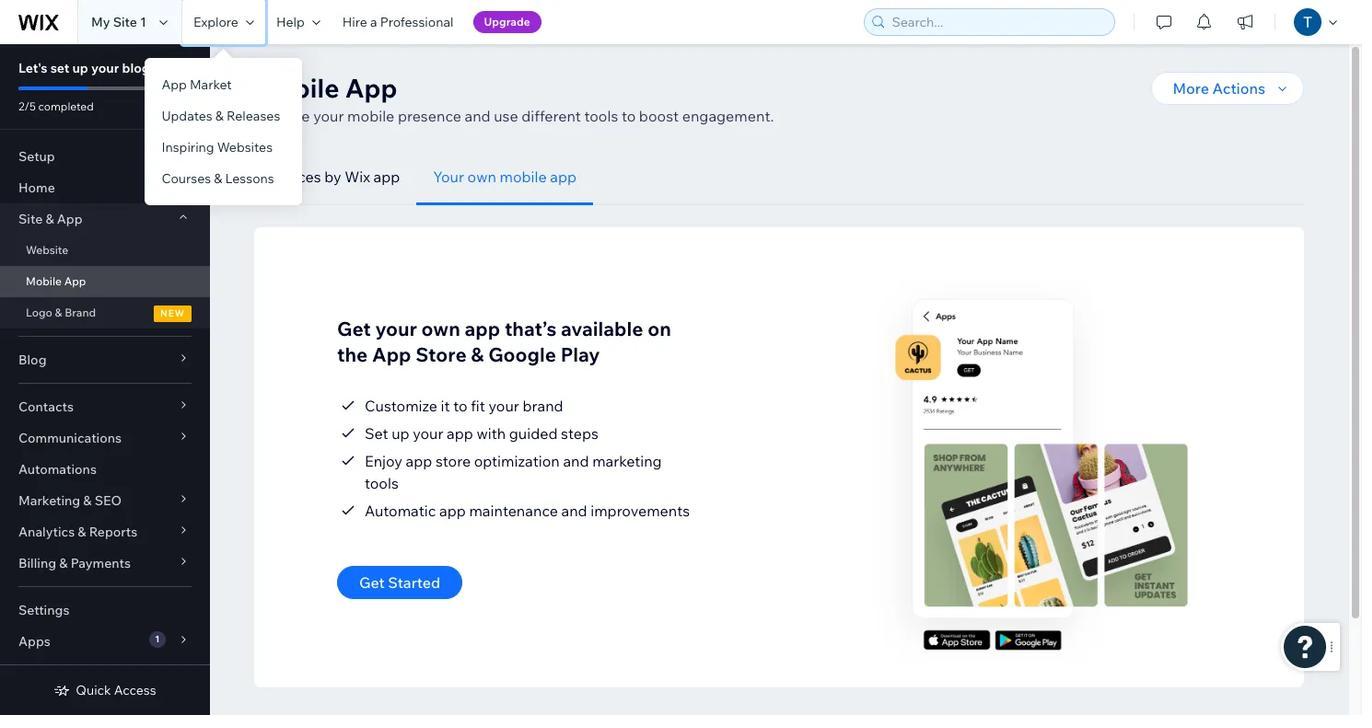 Task type: vqa. For each thing, say whether or not it's contained in the screenshot.
the app within 'Get your own app that's available on the App Store & Google Play'
yes



Task type: locate. For each thing, give the bounding box(es) containing it.
0 horizontal spatial 1
[[140, 14, 146, 30]]

get up the
[[337, 317, 371, 341]]

mobile app link
[[0, 266, 210, 298]]

your own mobile app
[[433, 168, 577, 186]]

1 horizontal spatial mobile
[[254, 72, 339, 104]]

setup
[[18, 148, 55, 165]]

to left the boost
[[622, 107, 636, 125]]

1 vertical spatial own
[[422, 317, 461, 341]]

spaces by wix app button
[[254, 149, 417, 205]]

and down steps
[[563, 452, 589, 471]]

0 horizontal spatial tools
[[365, 475, 399, 493]]

improvements
[[591, 502, 690, 521]]

1 vertical spatial 1
[[155, 634, 160, 646]]

your inside the get your own app that's available on the app store & google play
[[375, 317, 417, 341]]

app inside the get your own app that's available on the app store & google play
[[465, 317, 501, 341]]

1 horizontal spatial to
[[622, 107, 636, 125]]

own right your
[[468, 168, 497, 186]]

own inside button
[[468, 168, 497, 186]]

your up store
[[375, 317, 417, 341]]

and right maintenance
[[562, 502, 588, 521]]

reports
[[89, 524, 137, 541]]

0 horizontal spatial mobile
[[26, 275, 62, 288]]

mobile
[[254, 72, 339, 104], [26, 275, 62, 288]]

to inside mobile app manage your mobile presence and use different tools to boost engagement.
[[622, 107, 636, 125]]

own
[[468, 168, 497, 186], [422, 317, 461, 341]]

0 horizontal spatial to
[[454, 397, 468, 416]]

your inside sidebar element
[[91, 60, 119, 76]]

mobile left presence
[[347, 107, 395, 125]]

hire
[[343, 14, 368, 30]]

mobile down the website in the top of the page
[[26, 275, 62, 288]]

brand
[[65, 306, 96, 320]]

lessons
[[225, 170, 274, 187]]

tab list
[[254, 149, 1305, 205]]

1 horizontal spatial up
[[392, 425, 410, 443]]

app down "store"
[[440, 502, 466, 521]]

blog
[[18, 352, 47, 369]]

explore
[[193, 14, 239, 30]]

updates & releases link
[[145, 100, 303, 132]]

contacts
[[18, 399, 74, 416]]

maintenance
[[469, 502, 558, 521]]

0 vertical spatial and
[[465, 107, 491, 125]]

sidebar element
[[0, 44, 210, 716]]

website link
[[0, 235, 210, 266]]

0 vertical spatial site
[[113, 14, 137, 30]]

billing
[[18, 556, 56, 572]]

app down a
[[345, 72, 398, 104]]

get your own app that's available on the app store & google play
[[337, 317, 672, 367]]

app
[[374, 168, 400, 186], [550, 168, 577, 186], [465, 317, 501, 341], [447, 425, 474, 443], [406, 452, 433, 471], [440, 502, 466, 521]]

new
[[160, 308, 185, 320]]

0 vertical spatial to
[[622, 107, 636, 125]]

and left use
[[465, 107, 491, 125]]

0 vertical spatial mobile
[[254, 72, 339, 104]]

communications button
[[0, 423, 210, 454]]

1 vertical spatial up
[[392, 425, 410, 443]]

your inside mobile app manage your mobile presence and use different tools to boost engagement.
[[313, 107, 344, 125]]

home link
[[0, 172, 210, 204]]

mobile inside mobile app manage your mobile presence and use different tools to boost engagement.
[[254, 72, 339, 104]]

0 vertical spatial own
[[468, 168, 497, 186]]

1 vertical spatial to
[[454, 397, 468, 416]]

websites
[[217, 139, 273, 156]]

1 horizontal spatial 1
[[155, 634, 160, 646]]

store
[[416, 343, 467, 367]]

tools
[[585, 107, 619, 125], [365, 475, 399, 493]]

inspiring websites link
[[145, 132, 303, 163]]

app up updates
[[162, 76, 187, 93]]

get inside the get your own app that's available on the app store & google play
[[337, 317, 371, 341]]

mobile down use
[[500, 168, 547, 186]]

upgrade
[[484, 15, 531, 29]]

& inside popup button
[[78, 524, 86, 541]]

engagement.
[[683, 107, 774, 125]]

completed
[[38, 100, 94, 113]]

app inside app market link
[[162, 76, 187, 93]]

tab list containing spaces by wix app
[[254, 149, 1305, 205]]

with
[[477, 425, 506, 443]]

courses & lessons
[[162, 170, 274, 187]]

let's
[[18, 60, 48, 76]]

inspiring websites
[[162, 139, 273, 156]]

0 vertical spatial mobile
[[347, 107, 395, 125]]

1 horizontal spatial own
[[468, 168, 497, 186]]

0 horizontal spatial site
[[18, 211, 43, 228]]

& right logo
[[55, 306, 62, 320]]

mobile inside sidebar element
[[26, 275, 62, 288]]

1 horizontal spatial mobile
[[500, 168, 547, 186]]

1 vertical spatial get
[[359, 574, 385, 593]]

own inside the get your own app that's available on the app store & google play
[[422, 317, 461, 341]]

fit
[[471, 397, 486, 416]]

& down inspiring websites
[[214, 170, 222, 187]]

app up the website in the top of the page
[[57, 211, 83, 228]]

help
[[276, 14, 305, 30]]

&
[[215, 108, 224, 124], [214, 170, 222, 187], [46, 211, 54, 228], [55, 306, 62, 320], [471, 343, 484, 367], [83, 493, 92, 510], [78, 524, 86, 541], [59, 556, 68, 572]]

to right the it
[[454, 397, 468, 416]]

0 horizontal spatial up
[[72, 60, 88, 76]]

& inside the get your own app that's available on the app store & google play
[[471, 343, 484, 367]]

upgrade button
[[473, 11, 542, 33]]

your left blog
[[91, 60, 119, 76]]

more actions
[[1174, 79, 1266, 98]]

site & app button
[[0, 204, 210, 235]]

use
[[494, 107, 519, 125]]

1 vertical spatial tools
[[365, 475, 399, 493]]

& inside 'popup button'
[[46, 211, 54, 228]]

mobile up manage
[[254, 72, 339, 104]]

& right store
[[471, 343, 484, 367]]

0 horizontal spatial mobile
[[347, 107, 395, 125]]

1 vertical spatial mobile
[[26, 275, 62, 288]]

1
[[140, 14, 146, 30], [155, 634, 160, 646]]

app market
[[162, 76, 232, 93]]

site down home
[[18, 211, 43, 228]]

0 vertical spatial tools
[[585, 107, 619, 125]]

& up the website in the top of the page
[[46, 211, 54, 228]]

1 right my
[[140, 14, 146, 30]]

& left seo
[[83, 493, 92, 510]]

and
[[465, 107, 491, 125], [563, 452, 589, 471], [562, 502, 588, 521]]

1 vertical spatial mobile
[[500, 168, 547, 186]]

up
[[72, 60, 88, 76], [392, 425, 410, 443]]

the
[[337, 343, 368, 367]]

your right manage
[[313, 107, 344, 125]]

app right wix
[[374, 168, 400, 186]]

a
[[370, 14, 377, 30]]

0 vertical spatial up
[[72, 60, 88, 76]]

& left reports
[[78, 524, 86, 541]]

tools right different
[[585, 107, 619, 125]]

1 horizontal spatial tools
[[585, 107, 619, 125]]

help button
[[265, 0, 332, 44]]

get inside button
[[359, 574, 385, 593]]

app inside 'site & app' 'popup button'
[[57, 211, 83, 228]]

blog button
[[0, 345, 210, 376]]

& inside dropdown button
[[59, 556, 68, 572]]

1 up access
[[155, 634, 160, 646]]

app up brand
[[64, 275, 86, 288]]

app up google
[[465, 317, 501, 341]]

0 vertical spatial 1
[[140, 14, 146, 30]]

& inside "link"
[[215, 108, 224, 124]]

own up store
[[422, 317, 461, 341]]

payments
[[71, 556, 131, 572]]

0 horizontal spatial own
[[422, 317, 461, 341]]

and inside mobile app manage your mobile presence and use different tools to boost engagement.
[[465, 107, 491, 125]]

site right my
[[113, 14, 137, 30]]

guided
[[509, 425, 558, 443]]

tools down "enjoy"
[[365, 475, 399, 493]]

brand
[[523, 397, 564, 416]]

& for lessons
[[214, 170, 222, 187]]

spaces
[[271, 168, 321, 186]]

app right the
[[372, 343, 412, 367]]

& up inspiring websites
[[215, 108, 224, 124]]

quick
[[76, 683, 111, 699]]

settings
[[18, 603, 70, 619]]

get for get your own app that's available on the app store & google play
[[337, 317, 371, 341]]

app inside mobile app link
[[64, 275, 86, 288]]

store
[[436, 452, 471, 471]]

your down the it
[[413, 425, 444, 443]]

marketing
[[18, 493, 80, 510]]

app inside the get your own app that's available on the app store & google play
[[372, 343, 412, 367]]

& right billing
[[59, 556, 68, 572]]

automations
[[18, 462, 97, 478]]

2/5 completed
[[18, 100, 94, 113]]

to inside customize it to fit your brand set up your app with guided steps enjoy app store optimization and marketing tools automatic app maintenance and improvements
[[454, 397, 468, 416]]

& inside popup button
[[83, 493, 92, 510]]

steps
[[561, 425, 599, 443]]

that's
[[505, 317, 557, 341]]

mobile inside button
[[500, 168, 547, 186]]

quick access button
[[54, 683, 156, 699]]

analytics & reports button
[[0, 517, 210, 548]]

get
[[337, 317, 371, 341], [359, 574, 385, 593]]

get left started
[[359, 574, 385, 593]]

app inside mobile app manage your mobile presence and use different tools to boost engagement.
[[345, 72, 398, 104]]

0 vertical spatial get
[[337, 317, 371, 341]]

1 vertical spatial site
[[18, 211, 43, 228]]



Task type: describe. For each thing, give the bounding box(es) containing it.
site & app
[[18, 211, 83, 228]]

blog
[[122, 60, 150, 76]]

apps
[[18, 634, 50, 651]]

your
[[433, 168, 464, 186]]

up inside sidebar element
[[72, 60, 88, 76]]

your own mobile app button
[[417, 149, 594, 205]]

1 inside sidebar element
[[155, 634, 160, 646]]

customize it to fit your brand set up your app with guided steps enjoy app store optimization and marketing tools automatic app maintenance and improvements
[[365, 397, 690, 521]]

app market link
[[145, 69, 303, 100]]

home
[[18, 180, 55, 196]]

website
[[26, 243, 68, 257]]

communications
[[18, 430, 122, 447]]

google
[[489, 343, 557, 367]]

site inside 'popup button'
[[18, 211, 43, 228]]

2 vertical spatial and
[[562, 502, 588, 521]]

professional
[[380, 14, 454, 30]]

set
[[365, 425, 388, 443]]

mobile app manage your mobile presence and use different tools to boost engagement.
[[254, 72, 774, 125]]

& for seo
[[83, 493, 92, 510]]

get for get started
[[359, 574, 385, 593]]

play
[[561, 343, 600, 367]]

billing & payments button
[[0, 548, 210, 580]]

started
[[388, 574, 441, 593]]

logo
[[26, 306, 52, 320]]

mobile app
[[26, 275, 86, 288]]

get started
[[359, 574, 441, 593]]

billing & payments
[[18, 556, 131, 572]]

automations link
[[0, 454, 210, 486]]

2/5
[[18, 100, 36, 113]]

tools inside mobile app manage your mobile presence and use different tools to boost engagement.
[[585, 107, 619, 125]]

& for reports
[[78, 524, 86, 541]]

updates
[[162, 108, 213, 124]]

& for app
[[46, 211, 54, 228]]

different
[[522, 107, 581, 125]]

app down different
[[550, 168, 577, 186]]

seo
[[95, 493, 122, 510]]

marketing & seo button
[[0, 486, 210, 517]]

hire a professional
[[343, 14, 454, 30]]

presence
[[398, 107, 462, 125]]

marketing
[[593, 452, 662, 471]]

available
[[561, 317, 644, 341]]

your right fit
[[489, 397, 520, 416]]

enjoy
[[365, 452, 403, 471]]

inspiring
[[162, 139, 214, 156]]

automatic
[[365, 502, 436, 521]]

courses
[[162, 170, 211, 187]]

on
[[648, 317, 672, 341]]

actions
[[1213, 79, 1266, 98]]

more
[[1174, 79, 1210, 98]]

& for payments
[[59, 556, 68, 572]]

app left "store"
[[406, 452, 433, 471]]

app up "store"
[[447, 425, 474, 443]]

mobile inside mobile app manage your mobile presence and use different tools to boost engagement.
[[347, 107, 395, 125]]

boost
[[639, 107, 679, 125]]

& for releases
[[215, 108, 224, 124]]

customize
[[365, 397, 438, 416]]

hire a professional link
[[332, 0, 465, 44]]

mobile for mobile app
[[26, 275, 62, 288]]

manage
[[254, 107, 310, 125]]

spaces by wix app
[[271, 168, 400, 186]]

courses & lessons link
[[145, 163, 303, 194]]

let's set up your blog
[[18, 60, 150, 76]]

logo & brand
[[26, 306, 96, 320]]

setup link
[[0, 141, 210, 172]]

my site 1
[[91, 14, 146, 30]]

analytics
[[18, 524, 75, 541]]

contacts button
[[0, 392, 210, 423]]

Search... field
[[887, 9, 1109, 35]]

settings link
[[0, 595, 210, 627]]

it
[[441, 397, 450, 416]]

access
[[114, 683, 156, 699]]

updates & releases
[[162, 108, 280, 124]]

tools inside customize it to fit your brand set up your app with guided steps enjoy app store optimization and marketing tools automatic app maintenance and improvements
[[365, 475, 399, 493]]

1 horizontal spatial site
[[113, 14, 137, 30]]

quick access
[[76, 683, 156, 699]]

mobile for mobile app manage your mobile presence and use different tools to boost engagement.
[[254, 72, 339, 104]]

up inside customize it to fit your brand set up your app with guided steps enjoy app store optimization and marketing tools automatic app maintenance and improvements
[[392, 425, 410, 443]]

by
[[325, 168, 342, 186]]

& for brand
[[55, 306, 62, 320]]

releases
[[227, 108, 280, 124]]

1 vertical spatial and
[[563, 452, 589, 471]]

analytics & reports
[[18, 524, 137, 541]]

get started button
[[337, 567, 463, 600]]

set
[[50, 60, 69, 76]]

market
[[190, 76, 232, 93]]



